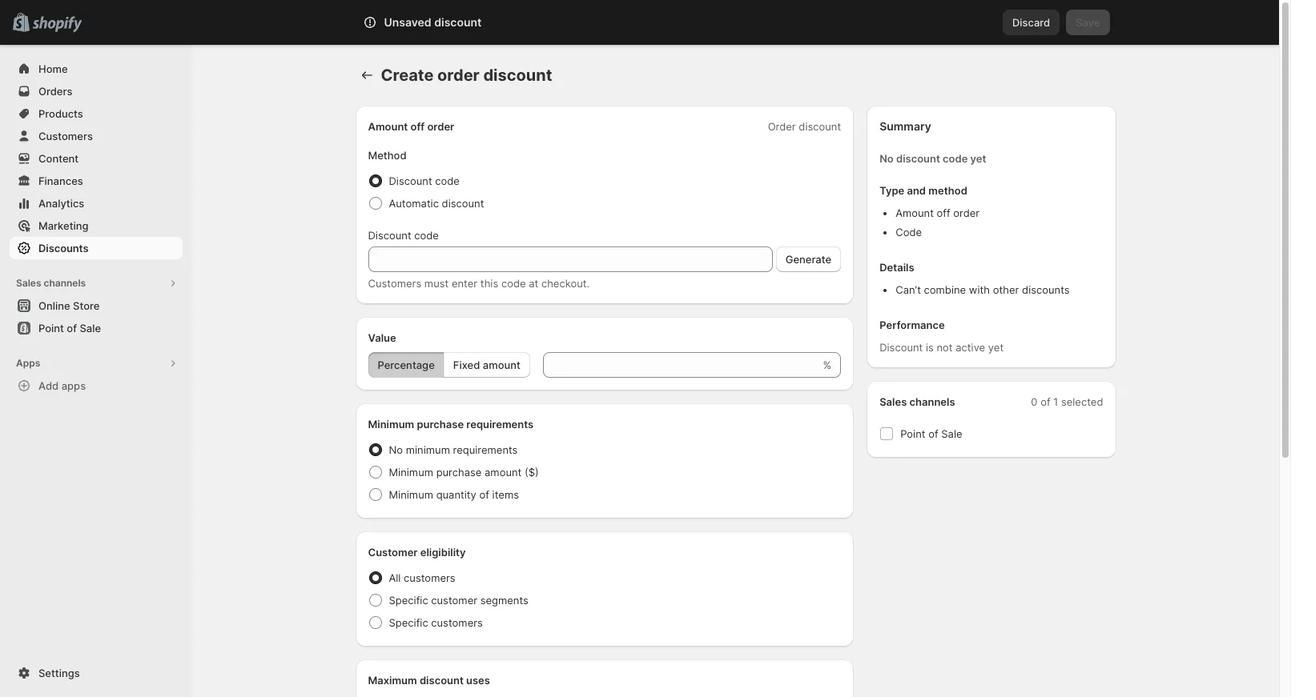 Task type: vqa. For each thing, say whether or not it's contained in the screenshot.
shopify image
yes



Task type: locate. For each thing, give the bounding box(es) containing it.
sales channels down is
[[880, 396, 955, 408]]

requirements up no minimum requirements
[[466, 418, 534, 431]]

specific for specific customer segments
[[389, 594, 428, 607]]

minimum up minimum
[[368, 418, 414, 431]]

sale inside button
[[80, 322, 101, 335]]

amount right fixed
[[483, 359, 520, 372]]

generate
[[785, 253, 832, 266]]

1 vertical spatial sales
[[880, 396, 907, 408]]

details
[[880, 261, 914, 274]]

1 horizontal spatial point
[[900, 428, 926, 441]]

off down method
[[937, 207, 951, 219]]

unsaved
[[384, 15, 431, 29]]

0 vertical spatial channels
[[44, 277, 86, 289]]

0 vertical spatial point
[[38, 322, 64, 335]]

no minimum requirements
[[389, 444, 518, 457]]

0 vertical spatial amount
[[483, 359, 520, 372]]

0 vertical spatial customers
[[38, 130, 93, 143]]

0 vertical spatial point of sale
[[38, 322, 101, 335]]

1 horizontal spatial customers
[[368, 277, 421, 290]]

no left minimum
[[389, 444, 403, 457]]

at
[[529, 277, 538, 290]]

minimum
[[406, 444, 450, 457]]

value
[[368, 332, 396, 344]]

minimum down minimum
[[389, 466, 433, 479]]

0 horizontal spatial point
[[38, 322, 64, 335]]

sales channels inside "button"
[[16, 277, 86, 289]]

no up type on the top
[[880, 152, 894, 165]]

maximum
[[368, 674, 417, 687]]

is
[[926, 341, 934, 354]]

create order discount
[[381, 66, 552, 85]]

0 vertical spatial amount
[[368, 120, 408, 133]]

1 vertical spatial no
[[389, 444, 403, 457]]

fixed amount
[[453, 359, 520, 372]]

0 horizontal spatial channels
[[44, 277, 86, 289]]

1 vertical spatial minimum
[[389, 466, 433, 479]]

1 vertical spatial off
[[937, 207, 951, 219]]

method
[[929, 184, 967, 197]]

1 horizontal spatial amount
[[896, 207, 934, 219]]

customer
[[431, 594, 477, 607]]

0 vertical spatial specific
[[389, 594, 428, 607]]

1 vertical spatial sales channels
[[880, 396, 955, 408]]

sales down discount is not active yet
[[880, 396, 907, 408]]

specific for specific customers
[[389, 617, 428, 630]]

discount is not active yet
[[880, 341, 1004, 354]]

1 horizontal spatial no
[[880, 152, 894, 165]]

customers down customer eligibility
[[404, 572, 455, 585]]

order
[[437, 66, 480, 85], [427, 120, 454, 133], [953, 207, 980, 219]]

order down method
[[953, 207, 980, 219]]

sales channels up online
[[16, 277, 86, 289]]

0 vertical spatial sales
[[16, 277, 41, 289]]

channels up "online store"
[[44, 277, 86, 289]]

specific customers
[[389, 617, 483, 630]]

customers left must
[[368, 277, 421, 290]]

not
[[937, 341, 953, 354]]

amount up items
[[485, 466, 522, 479]]

order down create order discount
[[427, 120, 454, 133]]

1 vertical spatial requirements
[[453, 444, 518, 457]]

discount up "automatic"
[[389, 175, 432, 187]]

customers down products
[[38, 130, 93, 143]]

1 vertical spatial yet
[[988, 341, 1004, 354]]

yet up amount off order code
[[970, 152, 986, 165]]

products
[[38, 107, 83, 120]]

minimum purchase amount ($)
[[389, 466, 539, 479]]

settings link
[[10, 662, 183, 685]]

customers for customers
[[38, 130, 93, 143]]

2 specific from the top
[[389, 617, 428, 630]]

0 horizontal spatial amount
[[368, 120, 408, 133]]

of inside button
[[67, 322, 77, 335]]

discount down performance
[[880, 341, 923, 354]]

0 horizontal spatial off
[[410, 120, 425, 133]]

1 vertical spatial customers
[[431, 617, 483, 630]]

minimum for minimum purchase amount ($)
[[389, 466, 433, 479]]

1 specific from the top
[[389, 594, 428, 607]]

amount inside amount off order code
[[896, 207, 934, 219]]

1 vertical spatial order
[[427, 120, 454, 133]]

sales up online
[[16, 277, 41, 289]]

0 vertical spatial customers
[[404, 572, 455, 585]]

other
[[993, 284, 1019, 296]]

purchase up minimum
[[417, 418, 464, 431]]

code
[[943, 152, 968, 165], [435, 175, 460, 187], [414, 229, 439, 242], [501, 277, 526, 290]]

0 vertical spatial yet
[[970, 152, 986, 165]]

customers for all customers
[[404, 572, 455, 585]]

1 vertical spatial channels
[[910, 396, 955, 408]]

no
[[880, 152, 894, 165], [389, 444, 403, 457]]

0 vertical spatial minimum
[[368, 418, 414, 431]]

automatic discount
[[389, 197, 484, 210]]

0 vertical spatial no
[[880, 152, 894, 165]]

automatic
[[389, 197, 439, 210]]

1 vertical spatial specific
[[389, 617, 428, 630]]

1 vertical spatial purchase
[[436, 466, 482, 479]]

sales inside "button"
[[16, 277, 41, 289]]

order inside amount off order code
[[953, 207, 980, 219]]

channels down is
[[910, 396, 955, 408]]

0 horizontal spatial no
[[389, 444, 403, 457]]

0 horizontal spatial point of sale
[[38, 322, 101, 335]]

settings
[[38, 667, 80, 680]]

online store button
[[0, 295, 192, 317]]

amount up "method"
[[368, 120, 408, 133]]

requirements for minimum purchase requirements
[[466, 418, 534, 431]]

0 vertical spatial sales channels
[[16, 277, 86, 289]]

amount
[[483, 359, 520, 372], [485, 466, 522, 479]]

1 horizontal spatial channels
[[910, 396, 955, 408]]

with
[[969, 284, 990, 296]]

minimum
[[368, 418, 414, 431], [389, 466, 433, 479], [389, 489, 433, 501]]

yet right "active"
[[988, 341, 1004, 354]]

1
[[1053, 396, 1058, 408]]

fixed
[[453, 359, 480, 372]]

off for amount off order code
[[937, 207, 951, 219]]

uses
[[466, 674, 490, 687]]

of
[[67, 322, 77, 335], [1041, 396, 1051, 408], [928, 428, 938, 441], [479, 489, 489, 501]]

2 vertical spatial minimum
[[389, 489, 433, 501]]

customers
[[404, 572, 455, 585], [431, 617, 483, 630]]

analytics link
[[10, 192, 183, 215]]

0 horizontal spatial sale
[[80, 322, 101, 335]]

1 vertical spatial amount
[[896, 207, 934, 219]]

purchase
[[417, 418, 464, 431], [436, 466, 482, 479]]

amount up the code
[[896, 207, 934, 219]]

discount down "automatic"
[[368, 229, 411, 242]]

point of sale
[[38, 322, 101, 335], [900, 428, 962, 441]]

0 vertical spatial requirements
[[466, 418, 534, 431]]

sales
[[16, 277, 41, 289], [880, 396, 907, 408]]

minimum left quantity
[[389, 489, 433, 501]]

products link
[[10, 103, 183, 125]]

create
[[381, 66, 434, 85]]

customers down the "specific customer segments"
[[431, 617, 483, 630]]

customers
[[38, 130, 93, 143], [368, 277, 421, 290]]

eligibility
[[420, 546, 466, 559]]

type
[[880, 184, 905, 197]]

discount code
[[389, 175, 460, 187], [368, 229, 439, 242]]

discount
[[434, 15, 482, 29], [483, 66, 552, 85], [799, 120, 841, 133], [896, 152, 940, 165], [442, 197, 484, 210], [420, 674, 464, 687]]

1 horizontal spatial off
[[937, 207, 951, 219]]

1 horizontal spatial sale
[[941, 428, 962, 441]]

order right create
[[437, 66, 480, 85]]

Discount code text field
[[368, 247, 773, 272]]

discount code up "automatic"
[[389, 175, 460, 187]]

requirements up minimum purchase amount ($)
[[453, 444, 518, 457]]

channels inside "button"
[[44, 277, 86, 289]]

point
[[38, 322, 64, 335], [900, 428, 926, 441]]

amount for amount off order code
[[896, 207, 934, 219]]

1 vertical spatial discount
[[368, 229, 411, 242]]

generate button
[[776, 247, 841, 272]]

1 horizontal spatial point of sale
[[900, 428, 962, 441]]

None text field
[[543, 352, 820, 378]]

must
[[424, 277, 449, 290]]

0 horizontal spatial customers
[[38, 130, 93, 143]]

apps
[[61, 380, 86, 392]]

2 vertical spatial order
[[953, 207, 980, 219]]

purchase for amount
[[436, 466, 482, 479]]

0 vertical spatial purchase
[[417, 418, 464, 431]]

no for no discount code yet
[[880, 152, 894, 165]]

add apps
[[38, 380, 86, 392]]

purchase up quantity
[[436, 466, 482, 479]]

0 vertical spatial discount code
[[389, 175, 460, 187]]

order discount
[[768, 120, 841, 133]]

customers for specific customers
[[431, 617, 483, 630]]

customers link
[[10, 125, 183, 147]]

0 vertical spatial sale
[[80, 322, 101, 335]]

amount off order code
[[896, 207, 980, 239]]

0 horizontal spatial sales
[[16, 277, 41, 289]]

off down create
[[410, 120, 425, 133]]

discount
[[389, 175, 432, 187], [368, 229, 411, 242], [880, 341, 923, 354]]

discount code down "automatic"
[[368, 229, 439, 242]]

1 horizontal spatial sales
[[880, 396, 907, 408]]

code down automatic discount at top left
[[414, 229, 439, 242]]

channels
[[44, 277, 86, 289], [910, 396, 955, 408]]

1 vertical spatial customers
[[368, 277, 421, 290]]

customer eligibility
[[368, 546, 466, 559]]

purchase for requirements
[[417, 418, 464, 431]]

1 vertical spatial point
[[900, 428, 926, 441]]

off inside amount off order code
[[937, 207, 951, 219]]

yet
[[970, 152, 986, 165], [988, 341, 1004, 354]]

discounts
[[1022, 284, 1070, 296]]

0 horizontal spatial sales channels
[[16, 277, 86, 289]]

1 horizontal spatial sales channels
[[880, 396, 955, 408]]

0 vertical spatial off
[[410, 120, 425, 133]]

all customers
[[389, 572, 455, 585]]

off
[[410, 120, 425, 133], [937, 207, 951, 219]]

discount for order discount
[[799, 120, 841, 133]]

1 horizontal spatial yet
[[988, 341, 1004, 354]]



Task type: describe. For each thing, give the bounding box(es) containing it.
analytics
[[38, 197, 84, 210]]

finances
[[38, 175, 83, 187]]

add apps button
[[10, 375, 183, 397]]

1 vertical spatial amount
[[485, 466, 522, 479]]

amount for amount off order
[[368, 120, 408, 133]]

discount for no discount code yet
[[896, 152, 940, 165]]

store
[[73, 300, 100, 312]]

can't
[[896, 284, 921, 296]]

code
[[896, 226, 922, 239]]

can't combine with other discounts
[[896, 284, 1070, 296]]

percentage
[[378, 359, 435, 372]]

online store
[[38, 300, 100, 312]]

type and method
[[880, 184, 967, 197]]

minimum purchase requirements
[[368, 418, 534, 431]]

content link
[[10, 147, 183, 170]]

summary
[[880, 119, 931, 133]]

customer
[[368, 546, 418, 559]]

shopify image
[[32, 17, 82, 33]]

online
[[38, 300, 70, 312]]

0 vertical spatial discount
[[389, 175, 432, 187]]

discounts
[[38, 242, 88, 255]]

customers must enter this code at checkout.
[[368, 277, 590, 290]]

this
[[480, 277, 498, 290]]

apps button
[[10, 352, 183, 375]]

specific customer segments
[[389, 594, 529, 607]]

home
[[38, 62, 68, 75]]

minimum quantity of items
[[389, 489, 519, 501]]

unsaved discount
[[384, 15, 482, 29]]

point of sale link
[[10, 317, 183, 340]]

0 horizontal spatial yet
[[970, 152, 986, 165]]

fixed amount button
[[444, 352, 530, 378]]

amount inside button
[[483, 359, 520, 372]]

online store link
[[10, 295, 183, 317]]

checkout.
[[541, 277, 590, 290]]

save
[[1076, 16, 1100, 29]]

order for amount off order
[[427, 120, 454, 133]]

marketing link
[[10, 215, 183, 237]]

maximum discount uses
[[368, 674, 490, 687]]

off for amount off order
[[410, 120, 425, 133]]

requirements for no minimum requirements
[[453, 444, 518, 457]]

discount for maximum discount uses
[[420, 674, 464, 687]]

search button
[[407, 10, 872, 35]]

discounts link
[[10, 237, 183, 260]]

code left at
[[501, 277, 526, 290]]

selected
[[1061, 396, 1103, 408]]

code up automatic discount at top left
[[435, 175, 460, 187]]

orders
[[38, 85, 72, 98]]

1 vertical spatial point of sale
[[900, 428, 962, 441]]

all
[[389, 572, 401, 585]]

1 vertical spatial sale
[[941, 428, 962, 441]]

segments
[[480, 594, 529, 607]]

add
[[38, 380, 59, 392]]

order
[[768, 120, 796, 133]]

marketing
[[38, 219, 89, 232]]

search
[[434, 16, 468, 29]]

performance
[[880, 319, 945, 332]]

content
[[38, 152, 79, 165]]

no discount code yet
[[880, 152, 986, 165]]

items
[[492, 489, 519, 501]]

save button
[[1066, 10, 1110, 35]]

2 vertical spatial discount
[[880, 341, 923, 354]]

enter
[[452, 277, 478, 290]]

orders link
[[10, 80, 183, 103]]

combine
[[924, 284, 966, 296]]

home link
[[10, 58, 183, 80]]

($)
[[525, 466, 539, 479]]

no for no minimum requirements
[[389, 444, 403, 457]]

minimum for minimum purchase requirements
[[368, 418, 414, 431]]

1 vertical spatial discount code
[[368, 229, 439, 242]]

order for amount off order code
[[953, 207, 980, 219]]

discard
[[1012, 16, 1050, 29]]

0 vertical spatial order
[[437, 66, 480, 85]]

active
[[956, 341, 985, 354]]

method
[[368, 149, 407, 162]]

point of sale button
[[0, 317, 192, 340]]

code up method
[[943, 152, 968, 165]]

0 of 1 selected
[[1031, 396, 1103, 408]]

minimum for minimum quantity of items
[[389, 489, 433, 501]]

customers for customers must enter this code at checkout.
[[368, 277, 421, 290]]

point inside "point of sale" link
[[38, 322, 64, 335]]

discount for unsaved discount
[[434, 15, 482, 29]]

point of sale inside button
[[38, 322, 101, 335]]

amount off order
[[368, 120, 454, 133]]

quantity
[[436, 489, 476, 501]]

finances link
[[10, 170, 183, 192]]

discount for automatic discount
[[442, 197, 484, 210]]

discard button
[[1003, 10, 1060, 35]]

apps
[[16, 357, 40, 369]]

and
[[907, 184, 926, 197]]



